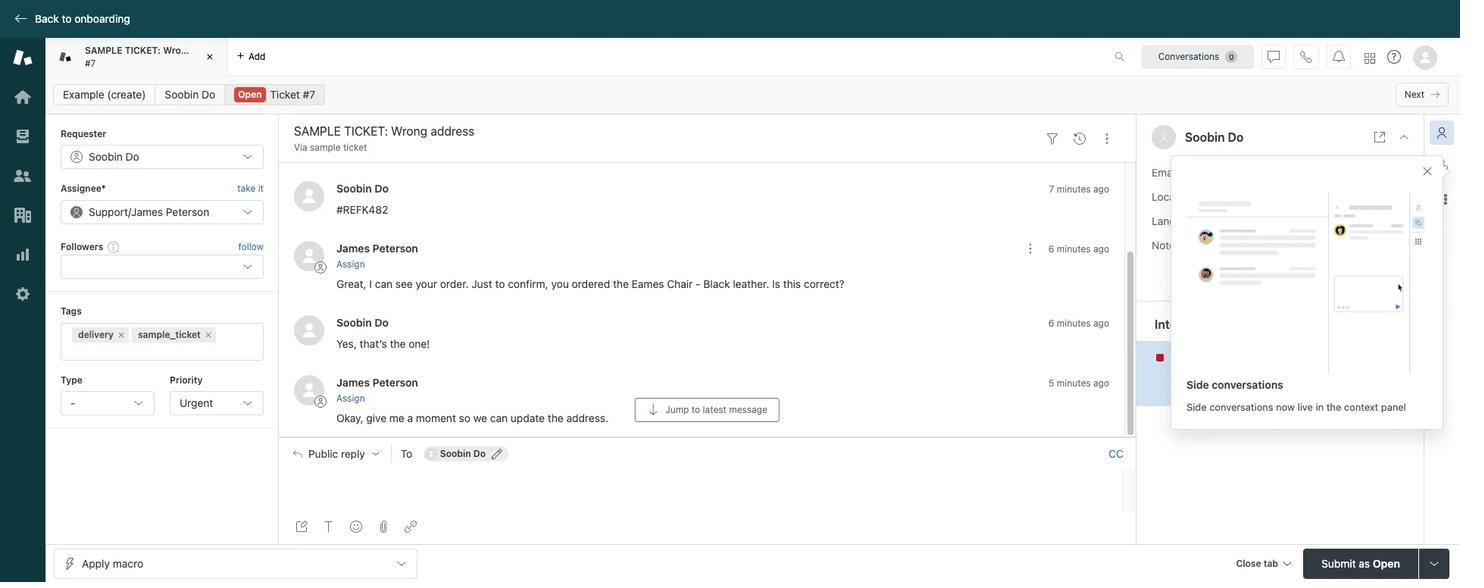 Task type: describe. For each thing, give the bounding box(es) containing it.
zendesk image
[[0, 581, 45, 582]]

(create)
[[107, 88, 146, 101]]

1 horizontal spatial can
[[490, 412, 508, 425]]

side conversations
[[1187, 378, 1284, 391]]

close tab button
[[1230, 549, 1298, 581]]

ordered
[[572, 277, 610, 290]]

james peterson link for okay, give me a moment so we can update the address.
[[337, 376, 418, 389]]

conversations for side conversations
[[1212, 378, 1284, 391]]

states)
[[1301, 214, 1336, 227]]

okay, give me a moment so we can update the address.
[[337, 412, 609, 425]]

1 avatar image from the top
[[294, 181, 324, 211]]

cc
[[1109, 447, 1124, 460]]

sample_ticket
[[138, 329, 201, 340]]

- inside conversationlabel log
[[696, 277, 701, 290]]

user image
[[1161, 134, 1168, 141]]

events image
[[1074, 132, 1086, 145]]

see
[[396, 277, 413, 290]]

follow button
[[239, 240, 264, 254]]

soobin up the yes,
[[337, 316, 372, 329]]

james peterson assign for okay, give me a moment so we can update the address.
[[337, 376, 418, 404]]

example
[[63, 88, 104, 101]]

#7 inside sample ticket: wrong address #7
[[85, 57, 96, 69]]

6 minutes ago for yes, that's the one!
[[1049, 318, 1110, 329]]

confirm,
[[508, 277, 549, 290]]

displays possible ticket submission types image
[[1429, 558, 1441, 570]]

take it
[[237, 183, 264, 194]]

moment
[[416, 412, 456, 425]]

notifications image
[[1334, 50, 1346, 63]]

submit as open
[[1322, 557, 1401, 570]]

get help image
[[1388, 50, 1402, 64]]

5 minutes ago
[[1049, 378, 1110, 389]]

7
[[1050, 183, 1055, 195]]

is
[[773, 277, 781, 290]]

one!
[[409, 337, 430, 350]]

zendesk support image
[[13, 48, 33, 67]]

4 avatar image from the top
[[294, 375, 324, 406]]

give
[[366, 412, 387, 425]]

tab containing sample ticket: wrong address
[[45, 38, 231, 76]]

fri,
[[1224, 190, 1239, 203]]

that's
[[360, 337, 387, 350]]

soobin up '#refk482'
[[337, 182, 372, 195]]

now
[[1277, 401, 1296, 413]]

assign for okay, give me a moment so we can update the address.
[[337, 393, 365, 404]]

jump to latest message
[[666, 404, 768, 415]]

so
[[459, 412, 471, 425]]

take it button
[[237, 181, 264, 197]]

ticket: for sample ticket: wrong address 8 minutes ago status open
[[1226, 350, 1266, 363]]

add button
[[227, 38, 275, 75]]

format text image
[[323, 521, 335, 533]]

Add user notes text field
[[1224, 238, 1406, 289]]

side for side conversations now live in the context panel
[[1187, 401, 1207, 413]]

soobin do link for yes, that's the one!
[[337, 316, 389, 329]]

back
[[35, 12, 59, 25]]

example (create) button
[[53, 84, 156, 105]]

james peterson link for great, i can see your order. just to confirm, you ordered the
[[337, 242, 418, 254]]

tab
[[1264, 558, 1279, 569]]

ticket
[[270, 88, 300, 101]]

view more details image
[[1374, 131, 1387, 143]]

back to onboarding link
[[0, 12, 138, 26]]

onboarding
[[75, 12, 130, 25]]

3 avatar image from the top
[[294, 315, 324, 346]]

Subject field
[[291, 122, 1036, 140]]

assign button for great, i can see your order. just to confirm, you ordered the
[[337, 258, 365, 271]]

zendesk products image
[[1365, 53, 1376, 63]]

do up yes, that's the one!
[[375, 316, 389, 329]]

open inside secondary element
[[238, 89, 262, 100]]

draft mode image
[[296, 521, 308, 533]]

2 avatar image from the top
[[294, 241, 324, 271]]

soobin do up '#refk482'
[[337, 182, 389, 195]]

soobin right soobin.do@example.com icon
[[440, 448, 471, 459]]

/
[[128, 205, 131, 218]]

i
[[370, 277, 372, 290]]

in
[[1316, 401, 1325, 413]]

via
[[294, 142, 308, 153]]

filter image
[[1047, 132, 1059, 145]]

tags
[[61, 306, 82, 317]]

close
[[1237, 558, 1262, 569]]

next
[[1405, 89, 1425, 100]]

8
[[1182, 367, 1188, 379]]

just
[[472, 277, 493, 290]]

the right in
[[1327, 401, 1342, 413]]

type
[[61, 374, 83, 386]]

apply macro
[[82, 557, 143, 570]]

to inside conversationlabel log
[[495, 277, 505, 290]]

you
[[551, 277, 569, 290]]

james inside assignee* element
[[131, 205, 163, 218]]

6 minutes ago text field
[[1049, 243, 1110, 254]]

delivery
[[78, 329, 114, 340]]

soobin do link for #refk482
[[337, 182, 389, 195]]

cc button
[[1109, 447, 1124, 461]]

wrong for sample ticket: wrong address #7
[[163, 45, 192, 56]]

2 vertical spatial open
[[1374, 557, 1401, 570]]

black
[[704, 277, 730, 290]]

side conversations now live in the context panel
[[1187, 401, 1407, 413]]

we
[[474, 412, 488, 425]]

example (create)
[[63, 88, 146, 101]]

address for sample ticket: wrong address #7
[[195, 45, 231, 56]]

english (united states)
[[1224, 214, 1336, 227]]

your
[[416, 277, 437, 290]]

it
[[258, 183, 264, 194]]

add
[[249, 50, 266, 62]]

peterson for okay, give me a moment so we can update the address.
[[373, 376, 418, 389]]

take
[[237, 183, 256, 194]]

me
[[390, 412, 405, 425]]

support
[[89, 205, 128, 218]]

#7 inside secondary element
[[303, 88, 315, 101]]

7 minutes ago
[[1050, 183, 1110, 195]]

to for back
[[62, 12, 72, 25]]

soobin do right user icon
[[1186, 130, 1244, 144]]

ago inside the sample ticket: wrong address 8 minutes ago status open
[[1227, 367, 1243, 379]]

button displays agent's chat status as invisible. image
[[1268, 50, 1280, 63]]

customer context image
[[1437, 127, 1449, 139]]

notes
[[1152, 238, 1181, 251]]

address.
[[567, 412, 609, 425]]

- inside popup button
[[71, 396, 75, 409]]

ago down the '7 minutes ago'
[[1094, 243, 1110, 254]]

fri, 09:36 cst
[[1224, 190, 1295, 203]]

soobin do inside requester element
[[89, 150, 139, 163]]

6 for yes, that's the one!
[[1049, 318, 1055, 329]]

yes, that's the one!
[[337, 337, 430, 350]]

close tab
[[1237, 558, 1279, 569]]

do up email button
[[1229, 130, 1244, 144]]

side for side conversations
[[1187, 378, 1210, 391]]

6 minutes ago for great, i can see your order. just to confirm, you ordered the
[[1049, 243, 1110, 254]]

organizations image
[[13, 205, 33, 225]]

(united
[[1262, 214, 1298, 227]]

order.
[[440, 277, 469, 290]]

add attachment image
[[378, 521, 390, 533]]

jump
[[666, 404, 689, 415]]

hide composer image
[[702, 431, 714, 443]]



Task type: locate. For each thing, give the bounding box(es) containing it.
assign up great, at the top of page
[[337, 259, 365, 270]]

sample inside sample ticket: wrong address #7
[[85, 45, 122, 56]]

ago right 5
[[1094, 378, 1110, 389]]

message
[[729, 404, 768, 415]]

cst
[[1274, 190, 1295, 203]]

james peterson link up give
[[337, 376, 418, 389]]

ticket
[[343, 142, 367, 153]]

8 minutes ago text field
[[1182, 367, 1243, 379]]

1 vertical spatial james
[[337, 242, 370, 254]]

0 horizontal spatial sample
[[85, 45, 122, 56]]

minutes right the 7
[[1057, 183, 1091, 195]]

great,
[[337, 277, 367, 290]]

close image right view more details image
[[1399, 131, 1411, 143]]

secondary element
[[45, 80, 1461, 110]]

back to onboarding
[[35, 12, 130, 25]]

1 james peterson link from the top
[[337, 242, 418, 254]]

0 vertical spatial address
[[195, 45, 231, 56]]

latest
[[703, 404, 727, 415]]

main element
[[0, 38, 45, 582]]

soobin do inside secondary element
[[165, 88, 215, 101]]

avatar image right follow button at the top left of page
[[294, 241, 324, 271]]

2 vertical spatial peterson
[[373, 376, 418, 389]]

1 horizontal spatial #7
[[303, 88, 315, 101]]

1 vertical spatial soobin do link
[[337, 182, 389, 195]]

6 for great, i can see your order. just to confirm, you ordered the
[[1049, 243, 1055, 254]]

ago for #refk482
[[1094, 183, 1110, 195]]

chair
[[667, 277, 693, 290]]

0 horizontal spatial -
[[71, 396, 75, 409]]

close image left add popup button
[[202, 49, 218, 64]]

soobin do down requester
[[89, 150, 139, 163]]

soobin down requester
[[89, 150, 123, 163]]

interactions
[[1155, 317, 1224, 331]]

james up okay,
[[337, 376, 370, 389]]

side down the status at the bottom of the page
[[1187, 401, 1207, 413]]

1 horizontal spatial close image
[[1399, 131, 1411, 143]]

assignee*
[[61, 183, 106, 194]]

1 vertical spatial open
[[1213, 384, 1237, 395]]

sample for sample ticket: wrong address #7
[[85, 45, 122, 56]]

info on adding followers image
[[108, 241, 120, 253]]

assign button up okay,
[[337, 392, 365, 406]]

soobin inside requester element
[[89, 150, 123, 163]]

0 vertical spatial james peterson assign
[[337, 242, 418, 270]]

local time
[[1152, 190, 1202, 203]]

followers element
[[61, 255, 264, 279]]

conversations
[[1212, 378, 1284, 391], [1210, 401, 1274, 413]]

6 minutes ago up 5 minutes ago text box
[[1049, 318, 1110, 329]]

1 vertical spatial 6 minutes ago
[[1049, 318, 1110, 329]]

sample down onboarding
[[85, 45, 122, 56]]

1 horizontal spatial wrong
[[1268, 350, 1301, 363]]

james peterson link
[[337, 242, 418, 254], [337, 376, 418, 389]]

the right update
[[548, 412, 564, 425]]

tab
[[45, 38, 231, 76]]

james for great, i can see your order. just to confirm, you ordered the
[[337, 242, 370, 254]]

minutes for okay, give me a moment so we can update the address.
[[1057, 378, 1091, 389]]

assignee* element
[[61, 200, 264, 224]]

09:36
[[1242, 190, 1271, 203]]

1 vertical spatial #7
[[303, 88, 315, 101]]

0 vertical spatial wrong
[[163, 45, 192, 56]]

open
[[238, 89, 262, 100], [1213, 384, 1237, 395], [1374, 557, 1401, 570]]

address inside sample ticket: wrong address #7
[[195, 45, 231, 56]]

1 vertical spatial peterson
[[373, 242, 418, 254]]

0 horizontal spatial ticket:
[[125, 45, 161, 56]]

6 minutes ago
[[1049, 243, 1110, 254], [1049, 318, 1110, 329]]

1 vertical spatial 6
[[1049, 318, 1055, 329]]

0 vertical spatial close image
[[202, 49, 218, 64]]

sample ticket: wrong address 8 minutes ago status open
[[1182, 350, 1343, 395]]

wrong inside the sample ticket: wrong address 8 minutes ago status open
[[1268, 350, 1301, 363]]

conversations for side conversations now live in the context panel
[[1210, 401, 1274, 413]]

2 horizontal spatial to
[[692, 404, 701, 415]]

address up in
[[1303, 350, 1343, 363]]

1 horizontal spatial address
[[1303, 350, 1343, 363]]

1 vertical spatial to
[[495, 277, 505, 290]]

to right the back
[[62, 12, 72, 25]]

open inside the sample ticket: wrong address 8 minutes ago status open
[[1213, 384, 1237, 395]]

to
[[401, 447, 413, 460]]

6 right additional actions icon
[[1049, 243, 1055, 254]]

ago for yes, that's the one!
[[1094, 318, 1110, 329]]

6 minutes ago text field
[[1049, 318, 1110, 329]]

insert emojis image
[[350, 521, 362, 533]]

peterson right /
[[166, 205, 209, 218]]

minutes up 5 minutes ago text box
[[1057, 318, 1091, 329]]

conversations down side conversations
[[1210, 401, 1274, 413]]

admin image
[[13, 284, 33, 304]]

1 horizontal spatial open
[[1213, 384, 1237, 395]]

conversations
[[1159, 50, 1220, 62]]

0 vertical spatial -
[[696, 277, 701, 290]]

1 vertical spatial assign
[[337, 393, 365, 404]]

edit user image
[[492, 449, 503, 459]]

ago right 8
[[1227, 367, 1243, 379]]

0 horizontal spatial close image
[[202, 49, 218, 64]]

urgent
[[180, 396, 213, 409]]

soobin do down sample ticket: wrong address #7
[[165, 88, 215, 101]]

0 vertical spatial assign
[[337, 259, 365, 270]]

close image inside tabs tab list
[[202, 49, 218, 64]]

the left one!
[[390, 337, 406, 350]]

james right support at the left of page
[[131, 205, 163, 218]]

2 vertical spatial james
[[337, 376, 370, 389]]

macro
[[113, 557, 143, 570]]

1 vertical spatial side
[[1187, 401, 1207, 413]]

correct?
[[804, 277, 845, 290]]

submit
[[1322, 557, 1357, 570]]

0 horizontal spatial address
[[195, 45, 231, 56]]

ticket: for sample ticket: wrong address #7
[[125, 45, 161, 56]]

next button
[[1396, 83, 1450, 107]]

address inside the sample ticket: wrong address 8 minutes ago status open
[[1303, 350, 1343, 363]]

1 vertical spatial wrong
[[1268, 350, 1301, 363]]

avatar image left the yes,
[[294, 315, 324, 346]]

ticket: up side conversations
[[1226, 350, 1266, 363]]

2 vertical spatial to
[[692, 404, 701, 415]]

can right we
[[490, 412, 508, 425]]

add link (cmd k) image
[[405, 521, 417, 533]]

assign button for okay, give me a moment so we can update the address.
[[337, 392, 365, 406]]

yes,
[[337, 337, 357, 350]]

minutes right additional actions icon
[[1057, 243, 1091, 254]]

sample inside the sample ticket: wrong address 8 minutes ago status open
[[1182, 350, 1224, 363]]

1 james peterson assign from the top
[[337, 242, 418, 270]]

can right i
[[375, 277, 393, 290]]

peterson up me
[[373, 376, 418, 389]]

0 vertical spatial 6
[[1049, 243, 1055, 254]]

1 horizontal spatial to
[[495, 277, 505, 290]]

conversationlabel log
[[279, 94, 1136, 438]]

soobin do
[[165, 88, 215, 101], [1186, 130, 1244, 144], [89, 150, 139, 163], [337, 182, 389, 195], [337, 316, 389, 329], [440, 448, 486, 459]]

1 assign button from the top
[[337, 258, 365, 271]]

okay,
[[337, 412, 364, 425]]

do down sample ticket: wrong address #7
[[202, 88, 215, 101]]

soobin do up that's on the left
[[337, 316, 389, 329]]

minutes
[[1057, 183, 1091, 195], [1057, 243, 1091, 254], [1057, 318, 1091, 329], [1190, 367, 1224, 379], [1057, 378, 1091, 389]]

1 6 minutes ago from the top
[[1049, 243, 1110, 254]]

james for okay, give me a moment so we can update the address.
[[337, 376, 370, 389]]

soobin do link down sample ticket: wrong address #7
[[155, 84, 225, 105]]

support / james peterson
[[89, 205, 209, 218]]

minutes right 5
[[1057, 378, 1091, 389]]

soobin do link inside secondary element
[[155, 84, 225, 105]]

1 vertical spatial james peterson assign
[[337, 376, 418, 404]]

eames
[[632, 277, 664, 290]]

0 vertical spatial sample
[[85, 45, 122, 56]]

open left ticket
[[238, 89, 262, 100]]

5
[[1049, 378, 1055, 389]]

status
[[1182, 384, 1211, 395]]

do up /
[[126, 150, 139, 163]]

soobin down sample ticket: wrong address #7
[[165, 88, 199, 101]]

0 vertical spatial ticket:
[[125, 45, 161, 56]]

do up '#refk482'
[[375, 182, 389, 195]]

1 assign from the top
[[337, 259, 365, 270]]

open down 8 minutes ago text box
[[1213, 384, 1237, 395]]

0 vertical spatial conversations
[[1212, 378, 1284, 391]]

james
[[131, 205, 163, 218], [337, 242, 370, 254], [337, 376, 370, 389]]

do
[[202, 88, 215, 101], [1229, 130, 1244, 144], [126, 150, 139, 163], [375, 182, 389, 195], [375, 316, 389, 329], [474, 448, 486, 459]]

0 horizontal spatial can
[[375, 277, 393, 290]]

avatar image right it
[[294, 181, 324, 211]]

email button
[[1137, 160, 1425, 185]]

assign for great, i can see your order. just to confirm, you ordered the
[[337, 259, 365, 270]]

1 vertical spatial assign button
[[337, 392, 365, 406]]

wrong up now at the right bottom of the page
[[1268, 350, 1301, 363]]

1 horizontal spatial -
[[696, 277, 701, 290]]

address
[[195, 45, 231, 56], [1303, 350, 1343, 363]]

james peterson assign up give
[[337, 376, 418, 404]]

to right jump
[[692, 404, 701, 415]]

minutes for #refk482
[[1057, 183, 1091, 195]]

minutes up the status at the bottom of the page
[[1190, 367, 1224, 379]]

2 james peterson link from the top
[[337, 376, 418, 389]]

assign button up great, at the top of page
[[337, 258, 365, 271]]

follow
[[239, 241, 264, 252]]

ticket: inside sample ticket: wrong address #7
[[125, 45, 161, 56]]

email
[[1152, 166, 1178, 179]]

1 vertical spatial address
[[1303, 350, 1343, 363]]

views image
[[13, 127, 33, 146]]

address left add
[[195, 45, 231, 56]]

customers image
[[13, 166, 33, 186]]

james peterson link up i
[[337, 242, 418, 254]]

avatar image up public
[[294, 375, 324, 406]]

james peterson assign up i
[[337, 242, 418, 270]]

conversations up now at the right bottom of the page
[[1212, 378, 1284, 391]]

minutes inside the sample ticket: wrong address 8 minutes ago status open
[[1190, 367, 1224, 379]]

2 assign button from the top
[[337, 392, 365, 406]]

sample for sample ticket: wrong address 8 minutes ago status open
[[1182, 350, 1224, 363]]

sample
[[310, 142, 341, 153]]

user image
[[1160, 133, 1169, 142]]

do inside requester element
[[126, 150, 139, 163]]

0 vertical spatial open
[[238, 89, 262, 100]]

to for jump
[[692, 404, 701, 415]]

soobin do link up that's on the left
[[337, 316, 389, 329]]

address for sample ticket: wrong address 8 minutes ago status open
[[1303, 350, 1343, 363]]

english
[[1224, 214, 1259, 227]]

great, i can see your order. just to confirm, you ordered the eames chair - black leather. is this correct?
[[337, 277, 845, 290]]

ticket: inside the sample ticket: wrong address 8 minutes ago status open
[[1226, 350, 1266, 363]]

soobin inside soobin do 'link'
[[165, 88, 199, 101]]

1 vertical spatial james peterson link
[[337, 376, 418, 389]]

ago right the 7
[[1094, 183, 1110, 195]]

to inside button
[[692, 404, 701, 415]]

apps image
[[1437, 193, 1449, 205]]

sample ticket: wrong address #7
[[85, 45, 231, 69]]

the left eames
[[613, 277, 629, 290]]

leather.
[[733, 277, 770, 290]]

requester element
[[61, 145, 264, 169]]

soobin do link
[[155, 84, 225, 105], [337, 182, 389, 195], [337, 316, 389, 329]]

public reply
[[309, 448, 365, 460]]

live
[[1298, 401, 1314, 413]]

5 minutes ago text field
[[1049, 378, 1110, 389]]

peterson for great, i can see your order. just to confirm, you ordered the
[[373, 242, 418, 254]]

time
[[1181, 190, 1202, 203]]

0 vertical spatial #7
[[85, 57, 96, 69]]

- down type
[[71, 396, 75, 409]]

ticket: up (create)
[[125, 45, 161, 56]]

0 horizontal spatial to
[[62, 12, 72, 25]]

peterson inside assignee* element
[[166, 205, 209, 218]]

context
[[1345, 401, 1379, 413]]

0 vertical spatial assign button
[[337, 258, 365, 271]]

0 vertical spatial 6 minutes ago
[[1049, 243, 1110, 254]]

peterson
[[166, 205, 209, 218], [373, 242, 418, 254], [373, 376, 418, 389]]

soobin right user icon
[[1186, 130, 1226, 144]]

a
[[408, 412, 413, 425]]

remove image
[[204, 330, 213, 339]]

- right chair
[[696, 277, 701, 290]]

minutes for yes, that's the one!
[[1057, 318, 1091, 329]]

james up great, at the top of page
[[337, 242, 370, 254]]

wrong inside sample ticket: wrong address #7
[[163, 45, 192, 56]]

0 vertical spatial james peterson link
[[337, 242, 418, 254]]

local
[[1152, 190, 1178, 203]]

ago up the 5 minutes ago on the bottom right of page
[[1094, 318, 1110, 329]]

7 minutes ago text field
[[1050, 183, 1110, 195]]

0 horizontal spatial #7
[[85, 57, 96, 69]]

ticket actions image
[[1102, 132, 1114, 145]]

0 vertical spatial can
[[375, 277, 393, 290]]

6 up 5
[[1049, 318, 1055, 329]]

0 horizontal spatial wrong
[[163, 45, 192, 56]]

as
[[1360, 557, 1371, 570]]

update
[[511, 412, 545, 425]]

2 6 from the top
[[1049, 318, 1055, 329]]

do inside 'link'
[[202, 88, 215, 101]]

2 6 minutes ago from the top
[[1049, 318, 1110, 329]]

1 vertical spatial conversations
[[1210, 401, 1274, 413]]

#refk482
[[337, 203, 388, 216]]

2 assign from the top
[[337, 393, 365, 404]]

assign up okay,
[[337, 393, 365, 404]]

additional actions image
[[1025, 243, 1037, 255]]

0 horizontal spatial open
[[238, 89, 262, 100]]

side down interactions
[[1187, 378, 1210, 391]]

2 vertical spatial soobin do link
[[337, 316, 389, 329]]

peterson up see
[[373, 242, 418, 254]]

1 vertical spatial close image
[[1399, 131, 1411, 143]]

open right as
[[1374, 557, 1401, 570]]

can
[[375, 277, 393, 290], [490, 412, 508, 425]]

2 horizontal spatial open
[[1374, 557, 1401, 570]]

james peterson assign for great, i can see your order. just to confirm, you ordered the
[[337, 242, 418, 270]]

soobin.do@example.com image
[[425, 448, 437, 460]]

- button
[[61, 391, 155, 415]]

remove image
[[117, 330, 126, 339]]

avatar image
[[294, 181, 324, 211], [294, 241, 324, 271], [294, 315, 324, 346], [294, 375, 324, 406]]

soobin do link up '#refk482'
[[337, 182, 389, 195]]

soobin do right soobin.do@example.com icon
[[440, 448, 486, 459]]

1 6 from the top
[[1049, 243, 1055, 254]]

1 vertical spatial -
[[71, 396, 75, 409]]

ticket:
[[125, 45, 161, 56], [1226, 350, 1266, 363]]

urgent button
[[170, 391, 264, 415]]

0 vertical spatial to
[[62, 12, 72, 25]]

wrong for sample ticket: wrong address 8 minutes ago status open
[[1268, 350, 1301, 363]]

2 side from the top
[[1187, 401, 1207, 413]]

do left "edit user" image
[[474, 448, 486, 459]]

0 vertical spatial soobin do link
[[155, 84, 225, 105]]

get started image
[[13, 87, 33, 107]]

followers
[[61, 241, 103, 252]]

6 minutes ago right additional actions icon
[[1049, 243, 1110, 254]]

ago for okay, give me a moment so we can update the address.
[[1094, 378, 1110, 389]]

#7 right ticket
[[303, 88, 315, 101]]

0 vertical spatial james
[[131, 205, 163, 218]]

wrong left add popup button
[[163, 45, 192, 56]]

0 vertical spatial side
[[1187, 378, 1210, 391]]

to right just
[[495, 277, 505, 290]]

1 horizontal spatial sample
[[1182, 350, 1224, 363]]

1 side from the top
[[1187, 378, 1210, 391]]

assign button
[[337, 258, 365, 271], [337, 392, 365, 406]]

reporting image
[[13, 245, 33, 265]]

tabs tab list
[[45, 38, 1099, 76]]

1 horizontal spatial ticket:
[[1226, 350, 1266, 363]]

public reply button
[[280, 438, 391, 470]]

jump to latest message button
[[635, 398, 780, 422]]

sample up 8 minutes ago text box
[[1182, 350, 1224, 363]]

0 vertical spatial peterson
[[166, 205, 209, 218]]

the
[[613, 277, 629, 290], [390, 337, 406, 350], [1327, 401, 1342, 413], [548, 412, 564, 425]]

1 vertical spatial sample
[[1182, 350, 1224, 363]]

1 vertical spatial can
[[490, 412, 508, 425]]

ago
[[1094, 183, 1110, 195], [1094, 243, 1110, 254], [1094, 318, 1110, 329], [1227, 367, 1243, 379], [1094, 378, 1110, 389]]

2 james peterson assign from the top
[[337, 376, 418, 404]]

close image
[[202, 49, 218, 64], [1399, 131, 1411, 143]]

#7 up 'example'
[[85, 57, 96, 69]]

1 vertical spatial ticket:
[[1226, 350, 1266, 363]]



Task type: vqa. For each thing, say whether or not it's contained in the screenshot.
time
yes



